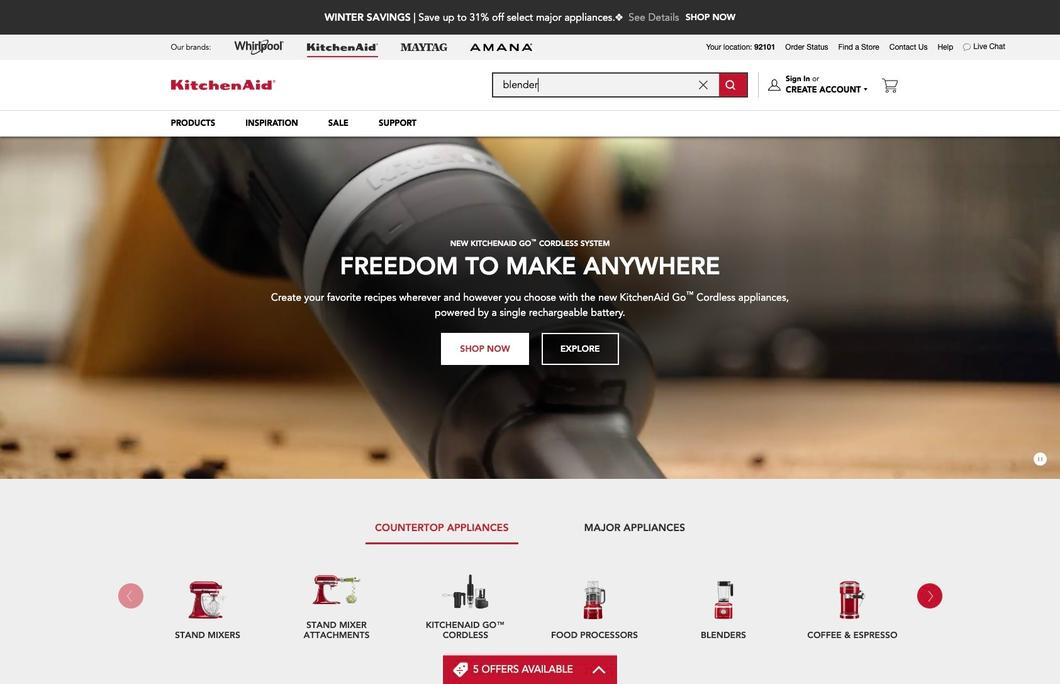 Task type: describe. For each thing, give the bounding box(es) containing it.
Search search field
[[482, 72, 748, 98]]

0 vertical spatial tab list
[[156, 510, 905, 544]]

previous image
[[923, 588, 939, 604]]

previous image
[[121, 588, 137, 604]]

clear search button image
[[699, 81, 708, 89]]

whirlpool image
[[234, 40, 284, 55]]

1 vertical spatial kitchenaid image
[[171, 80, 275, 90]]



Task type: locate. For each thing, give the bounding box(es) containing it.
1 horizontal spatial kitchenaid image
[[307, 43, 378, 51]]

0 vertical spatial kitchenaid image
[[307, 43, 378, 51]]

0 horizontal spatial kitchenaid image
[[171, 80, 275, 90]]

a set of three kitchenaid go™ cordless appliances. image
[[441, 570, 491, 610]]

dialog
[[156, 110, 905, 137]]

pause image
[[1034, 452, 1048, 466]]

maytag image
[[401, 43, 447, 51]]

tab list
[[156, 510, 905, 544], [149, 673, 911, 680]]

kitchenaid image
[[307, 43, 378, 51], [171, 80, 275, 90]]

clear search button element
[[699, 81, 708, 89]]

amana image
[[470, 43, 533, 52]]

1 vertical spatial tab list
[[149, 673, 911, 680]]



Task type: vqa. For each thing, say whether or not it's contained in the screenshot.
Close icon
no



